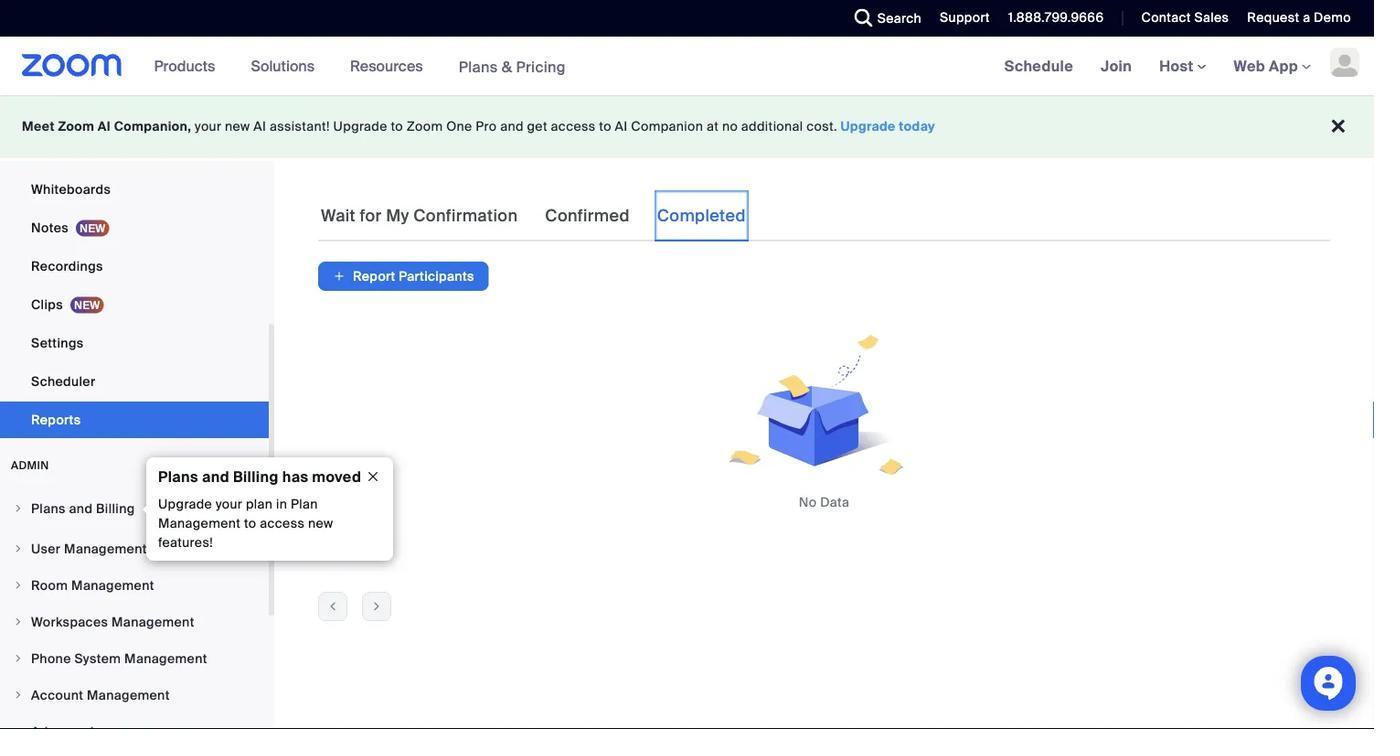 Task type: locate. For each thing, give the bounding box(es) containing it.
report participants
[[353, 268, 475, 284]]

plan
[[246, 496, 273, 513]]

right image inside plans and billing menu item
[[13, 503, 24, 514]]

contact sales link
[[1128, 0, 1234, 37], [1142, 9, 1230, 26]]

1 vertical spatial and
[[202, 467, 230, 486]]

1 vertical spatial new
[[308, 515, 333, 532]]

new left assistant! on the top of the page
[[225, 118, 250, 135]]

plans up plans and billing menu item
[[158, 467, 198, 486]]

support
[[940, 9, 991, 26]]

add image
[[333, 267, 346, 285]]

0 vertical spatial your
[[195, 118, 222, 135]]

system
[[74, 650, 121, 667]]

3 right image from the top
[[13, 617, 24, 628]]

report participants button
[[318, 262, 489, 291]]

4 right image from the top
[[13, 653, 24, 664]]

0 horizontal spatial and
[[69, 500, 93, 517]]

access inside "upgrade your plan in plan management to access new features!"
[[260, 515, 305, 532]]

contact
[[1142, 9, 1192, 26]]

plans and billing menu item
[[0, 491, 269, 530]]

banner
[[0, 37, 1375, 97]]

upgrade your plan in plan management to access new features!
[[158, 496, 333, 551]]

to
[[391, 118, 403, 135], [599, 118, 612, 135], [244, 515, 257, 532]]

cost.
[[807, 118, 838, 135]]

new down plan
[[308, 515, 333, 532]]

1 vertical spatial billing
[[96, 500, 135, 517]]

your right companion,
[[195, 118, 222, 135]]

zoom
[[58, 118, 94, 135], [407, 118, 443, 135]]

request
[[1248, 9, 1300, 26]]

upgrade down the product information navigation
[[333, 118, 388, 135]]

personal menu menu
[[0, 0, 269, 440]]

0 horizontal spatial billing
[[96, 500, 135, 517]]

personal devices link
[[0, 133, 269, 169]]

zoom left one
[[407, 118, 443, 135]]

access right get
[[551, 118, 596, 135]]

management up features!
[[158, 515, 241, 532]]

upgrade
[[333, 118, 388, 135], [841, 118, 896, 135], [158, 496, 212, 513]]

plans & pricing link
[[459, 57, 566, 76], [459, 57, 566, 76]]

and inside tooltip
[[202, 467, 230, 486]]

1 ai from the left
[[98, 118, 111, 135]]

product information navigation
[[141, 37, 580, 97]]

0 horizontal spatial to
[[244, 515, 257, 532]]

plans up user
[[31, 500, 66, 517]]

0 vertical spatial plans
[[459, 57, 498, 76]]

plans
[[459, 57, 498, 76], [158, 467, 198, 486], [31, 500, 66, 517]]

access
[[551, 118, 596, 135], [260, 515, 305, 532]]

2 horizontal spatial and
[[501, 118, 524, 135]]

meet zoom ai companion, footer
[[0, 95, 1375, 158]]

whiteboards link
[[0, 171, 269, 208]]

account
[[31, 687, 84, 703]]

products button
[[154, 37, 224, 95]]

right image inside the account management 'menu item'
[[13, 690, 24, 701]]

right image
[[13, 503, 24, 514], [13, 543, 24, 554], [13, 617, 24, 628], [13, 653, 24, 664], [13, 726, 24, 729]]

phone system management menu item
[[0, 641, 269, 676]]

2 vertical spatial plans
[[31, 500, 66, 517]]

previous page image
[[319, 598, 347, 615]]

1 horizontal spatial to
[[391, 118, 403, 135]]

products
[[154, 56, 215, 75]]

1 horizontal spatial and
[[202, 467, 230, 486]]

1 vertical spatial access
[[260, 515, 305, 532]]

right image left account
[[13, 690, 24, 701]]

plans inside the product information navigation
[[459, 57, 498, 76]]

join link
[[1088, 37, 1146, 95]]

0 vertical spatial and
[[501, 118, 524, 135]]

plans and billing has moved
[[158, 467, 361, 486]]

billing inside menu item
[[96, 500, 135, 517]]

plans inside plans and billing menu item
[[31, 500, 66, 517]]

and inside meet zoom ai companion, footer
[[501, 118, 524, 135]]

to down the plan
[[244, 515, 257, 532]]

0 horizontal spatial access
[[260, 515, 305, 532]]

ai up devices
[[98, 118, 111, 135]]

menu item
[[0, 714, 269, 729]]

0 vertical spatial new
[[225, 118, 250, 135]]

2 horizontal spatial plans
[[459, 57, 498, 76]]

2 horizontal spatial ai
[[615, 118, 628, 135]]

side navigation navigation
[[0, 0, 274, 729]]

billing up user management menu item
[[96, 500, 135, 517]]

0 horizontal spatial new
[[225, 118, 250, 135]]

meet
[[22, 118, 55, 135]]

management up workspaces management
[[71, 577, 154, 594]]

management up the "room management"
[[64, 540, 147, 557]]

5 right image from the top
[[13, 726, 24, 729]]

0 horizontal spatial plans
[[31, 500, 66, 517]]

and inside menu item
[[69, 500, 93, 517]]

2 right image from the top
[[13, 690, 24, 701]]

and
[[501, 118, 524, 135], [202, 467, 230, 486], [69, 500, 93, 517]]

reports link
[[0, 402, 269, 438]]

to down resources "dropdown button"
[[391, 118, 403, 135]]

ai
[[98, 118, 111, 135], [254, 118, 266, 135], [615, 118, 628, 135]]

plans left & at the top of page
[[459, 57, 498, 76]]

your left the plan
[[216, 496, 243, 513]]

additional
[[742, 118, 804, 135]]

completed
[[657, 205, 746, 226]]

phone system management
[[31, 650, 207, 667]]

web
[[1235, 56, 1266, 75]]

management inside 'menu item'
[[87, 687, 170, 703]]

1.888.799.9666 button
[[995, 0, 1109, 37], [1009, 9, 1105, 26]]

billing inside tooltip
[[233, 467, 279, 486]]

1 zoom from the left
[[58, 118, 94, 135]]

host button
[[1160, 56, 1207, 75]]

0 vertical spatial right image
[[13, 580, 24, 591]]

&
[[502, 57, 513, 76]]

notes link
[[0, 209, 269, 246]]

user management
[[31, 540, 147, 557]]

my
[[386, 205, 409, 226]]

upgrade inside "upgrade your plan in plan management to access new features!"
[[158, 496, 212, 513]]

billing
[[233, 467, 279, 486], [96, 500, 135, 517]]

management down room management menu item in the bottom of the page
[[112, 613, 195, 630]]

phone
[[31, 650, 71, 667]]

schedule link
[[991, 37, 1088, 95]]

new inside meet zoom ai companion, footer
[[225, 118, 250, 135]]

right image
[[13, 580, 24, 591], [13, 690, 24, 701]]

and for plans and billing
[[69, 500, 93, 517]]

management down the 'phone system management' menu item
[[87, 687, 170, 703]]

admin menu menu
[[0, 491, 269, 729]]

for
[[360, 205, 382, 226]]

1 horizontal spatial plans
[[158, 467, 198, 486]]

1 right image from the top
[[13, 580, 24, 591]]

1 horizontal spatial zoom
[[407, 118, 443, 135]]

management down workspaces management menu item
[[124, 650, 207, 667]]

request a demo link
[[1234, 0, 1375, 37], [1248, 9, 1352, 26]]

app
[[1270, 56, 1299, 75]]

new
[[225, 118, 250, 135], [308, 515, 333, 532]]

user management menu item
[[0, 531, 269, 566]]

and up "upgrade your plan in plan management to access new features!"
[[202, 467, 230, 486]]

recordings
[[31, 258, 103, 274]]

0 horizontal spatial zoom
[[58, 118, 94, 135]]

1 horizontal spatial upgrade
[[333, 118, 388, 135]]

management inside menu item
[[112, 613, 195, 630]]

1 vertical spatial right image
[[13, 690, 24, 701]]

1 vertical spatial plans
[[158, 467, 198, 486]]

0 horizontal spatial upgrade
[[158, 496, 212, 513]]

right image inside the 'phone system management' menu item
[[13, 653, 24, 664]]

management
[[158, 515, 241, 532], [64, 540, 147, 557], [71, 577, 154, 594], [112, 613, 195, 630], [124, 650, 207, 667], [87, 687, 170, 703]]

no data
[[799, 494, 850, 510]]

banner containing products
[[0, 37, 1375, 97]]

to left companion
[[599, 118, 612, 135]]

zoom up the personal devices
[[58, 118, 94, 135]]

right image inside room management menu item
[[13, 580, 24, 591]]

right image left room
[[13, 580, 24, 591]]

upgrade right cost.
[[841, 118, 896, 135]]

and up the user management at bottom
[[69, 500, 93, 517]]

plans inside plans and billing has moved tooltip
[[158, 467, 198, 486]]

2 horizontal spatial to
[[599, 118, 612, 135]]

devices
[[90, 142, 140, 159]]

0 vertical spatial access
[[551, 118, 596, 135]]

zoom logo image
[[22, 54, 122, 77]]

1 horizontal spatial ai
[[254, 118, 266, 135]]

notes
[[31, 219, 69, 236]]

your
[[195, 118, 222, 135], [216, 496, 243, 513]]

and left get
[[501, 118, 524, 135]]

access down in
[[260, 515, 305, 532]]

access inside meet zoom ai companion, footer
[[551, 118, 596, 135]]

get
[[527, 118, 548, 135]]

ai left companion
[[615, 118, 628, 135]]

2 zoom from the left
[[407, 118, 443, 135]]

1 horizontal spatial access
[[551, 118, 596, 135]]

1 vertical spatial your
[[216, 496, 243, 513]]

ai left assistant! on the top of the page
[[254, 118, 266, 135]]

2 vertical spatial and
[[69, 500, 93, 517]]

0 vertical spatial billing
[[233, 467, 279, 486]]

2 right image from the top
[[13, 543, 24, 554]]

0 horizontal spatial ai
[[98, 118, 111, 135]]

workspaces management menu item
[[0, 605, 269, 639]]

management for account management
[[87, 687, 170, 703]]

1 right image from the top
[[13, 503, 24, 514]]

host
[[1160, 56, 1198, 75]]

upgrade up features!
[[158, 496, 212, 513]]

1 horizontal spatial new
[[308, 515, 333, 532]]

billing up the plan
[[233, 467, 279, 486]]

1 horizontal spatial billing
[[233, 467, 279, 486]]

right image inside workspaces management menu item
[[13, 617, 24, 628]]

right image inside user management menu item
[[13, 543, 24, 554]]



Task type: vqa. For each thing, say whether or not it's contained in the screenshot.
New inside the Meet Zoom AI Companion, FOOTER
yes



Task type: describe. For each thing, give the bounding box(es) containing it.
today
[[900, 118, 936, 135]]

join
[[1101, 56, 1133, 75]]

plans and billing has moved tooltip
[[142, 457, 393, 561]]

confirmed
[[545, 205, 630, 226]]

account management
[[31, 687, 170, 703]]

room management
[[31, 577, 154, 594]]

no
[[723, 118, 738, 135]]

schedule
[[1005, 56, 1074, 75]]

your inside "upgrade your plan in plan management to access new features!"
[[216, 496, 243, 513]]

has
[[282, 467, 309, 486]]

confirmed tab
[[543, 190, 633, 241]]

tabs of reported participants page tab list
[[318, 190, 749, 241]]

1.888.799.9666
[[1009, 9, 1105, 26]]

confirmation
[[414, 205, 518, 226]]

wait for my confirmation tab
[[318, 190, 521, 241]]

whiteboards
[[31, 181, 111, 198]]

right image for workspaces management
[[13, 617, 24, 628]]

reports
[[31, 411, 81, 428]]

meet zoom ai companion, your new ai assistant! upgrade to zoom one pro and get access to ai companion at no additional cost. upgrade today
[[22, 118, 936, 135]]

sales
[[1195, 9, 1230, 26]]

right image for room management
[[13, 580, 24, 591]]

participants
[[399, 268, 475, 284]]

plans and billing
[[31, 500, 135, 517]]

at
[[707, 118, 719, 135]]

pro
[[476, 118, 497, 135]]

right image for phone system management
[[13, 653, 24, 664]]

resources button
[[350, 37, 431, 95]]

clips
[[31, 296, 63, 313]]

demo
[[1315, 9, 1352, 26]]

1.888.799.9666 button up schedule link
[[1009, 9, 1105, 26]]

one
[[447, 118, 473, 135]]

management for room management
[[71, 577, 154, 594]]

management for workspaces management
[[112, 613, 195, 630]]

moved
[[312, 467, 361, 486]]

wait for my confirmation
[[321, 205, 518, 226]]

account management menu item
[[0, 678, 269, 713]]

scheduler link
[[0, 363, 269, 400]]

contact sales
[[1142, 9, 1230, 26]]

management for user management
[[64, 540, 147, 557]]

close image
[[359, 468, 388, 485]]

pricing
[[516, 57, 566, 76]]

search
[[878, 10, 922, 27]]

3 ai from the left
[[615, 118, 628, 135]]

billing for plans and billing
[[96, 500, 135, 517]]

workspaces management
[[31, 613, 195, 630]]

upgrade today link
[[841, 118, 936, 135]]

room management menu item
[[0, 568, 269, 603]]

management inside "upgrade your plan in plan management to access new features!"
[[158, 515, 241, 532]]

admin
[[11, 458, 49, 472]]

plan
[[291, 496, 318, 513]]

settings
[[31, 334, 84, 351]]

plans for plans and billing has moved
[[158, 467, 198, 486]]

companion
[[631, 118, 704, 135]]

web app
[[1235, 56, 1299, 75]]

companion,
[[114, 118, 191, 135]]

next page image
[[363, 598, 391, 615]]

features!
[[158, 534, 213, 551]]

to inside "upgrade your plan in plan management to access new features!"
[[244, 515, 257, 532]]

settings link
[[0, 325, 269, 361]]

personal
[[31, 142, 86, 159]]

wait
[[321, 205, 356, 226]]

plans & pricing
[[459, 57, 566, 76]]

workspaces
[[31, 613, 108, 630]]

request a demo
[[1248, 9, 1352, 26]]

no
[[799, 494, 817, 510]]

data
[[821, 494, 850, 510]]

scheduler
[[31, 373, 96, 390]]

right image for user management
[[13, 543, 24, 554]]

new inside "upgrade your plan in plan management to access new features!"
[[308, 515, 333, 532]]

report
[[353, 268, 396, 284]]

in
[[276, 496, 287, 513]]

recordings link
[[0, 248, 269, 284]]

assistant!
[[270, 118, 330, 135]]

plans for plans and billing
[[31, 500, 66, 517]]

right image for plans and billing
[[13, 503, 24, 514]]

user
[[31, 540, 61, 557]]

2 horizontal spatial upgrade
[[841, 118, 896, 135]]

your inside meet zoom ai companion, footer
[[195, 118, 222, 135]]

solutions button
[[251, 37, 323, 95]]

web app button
[[1235, 56, 1312, 75]]

search button
[[841, 0, 927, 37]]

meetings navigation
[[991, 37, 1375, 97]]

1.888.799.9666 button up schedule
[[995, 0, 1109, 37]]

solutions
[[251, 56, 315, 75]]

room
[[31, 577, 68, 594]]

profile picture image
[[1331, 48, 1360, 77]]

plans for plans & pricing
[[459, 57, 498, 76]]

resources
[[350, 56, 423, 75]]

billing for plans and billing has moved
[[233, 467, 279, 486]]

right image for account management
[[13, 690, 24, 701]]

and for plans and billing has moved
[[202, 467, 230, 486]]

a
[[1304, 9, 1311, 26]]

2 ai from the left
[[254, 118, 266, 135]]

completed tab
[[655, 190, 749, 241]]

personal devices
[[31, 142, 140, 159]]

clips link
[[0, 286, 269, 323]]



